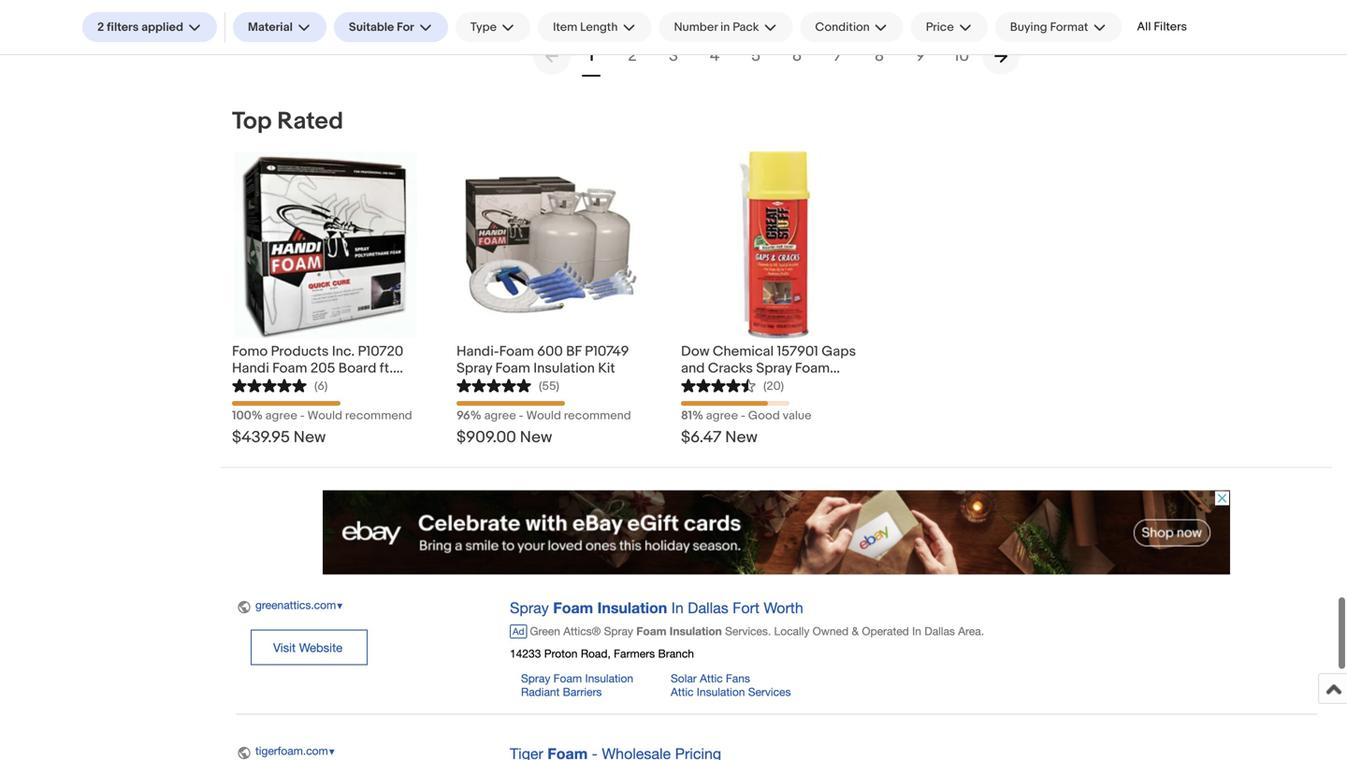 Task type: describe. For each thing, give the bounding box(es) containing it.
81% agree - good value
[[681, 409, 812, 423]]

length
[[580, 20, 618, 34]]

filters
[[107, 20, 139, 34]]

handi-foam 600 bf p10749 spray foam insulation kit image
[[457, 169, 644, 321]]

number in pack button
[[659, 12, 793, 42]]

- for $909.00 new
[[519, 409, 524, 423]]

insulation inside dow chemical 157901 gaps and cracks spray foam insulation - 12oz
[[681, 377, 743, 394]]

type
[[471, 20, 497, 34]]

gaps
[[822, 343, 856, 360]]

96% agree - would recommend
[[457, 409, 631, 423]]

9 link
[[900, 35, 941, 77]]

recommend for $439.95 new
[[345, 409, 412, 423]]

rated
[[277, 107, 343, 136]]

7 link
[[818, 35, 859, 77]]

buying format
[[1011, 20, 1089, 34]]

$6.47
[[681, 428, 722, 448]]

filters
[[1154, 20, 1188, 34]]

agree for $909.00
[[484, 409, 516, 423]]

2 filters applied
[[97, 20, 183, 34]]

157901
[[777, 343, 819, 360]]

all
[[1137, 20, 1152, 34]]

81%
[[681, 409, 704, 423]]

100% agree - would recommend
[[232, 409, 412, 423]]

agree for $439.95
[[265, 409, 298, 423]]

item
[[553, 20, 578, 34]]

item length
[[553, 20, 618, 34]]

12oz
[[754, 377, 782, 394]]

4
[[710, 46, 720, 66]]

handi-
[[457, 343, 499, 360]]

chemical
[[713, 343, 774, 360]]

applied
[[141, 20, 183, 34]]

advertisement region
[[323, 491, 1231, 575]]

(20) link
[[681, 377, 784, 394]]

10 link
[[941, 35, 983, 77]]

and
[[681, 360, 705, 377]]

10
[[954, 46, 970, 66]]

4.4 out of 5 stars image
[[681, 377, 756, 394]]

buying
[[1011, 20, 1048, 34]]

96%
[[457, 409, 482, 423]]

4.8 out of 5 stars image
[[457, 377, 532, 394]]

new for $439.95 new
[[294, 428, 326, 448]]

good
[[748, 409, 780, 423]]

600
[[537, 343, 563, 360]]

insulation inside handi-foam 600 bf p10749 spray foam insulation kit
[[534, 360, 595, 377]]

4 link
[[694, 35, 736, 77]]

$6.47 new
[[681, 428, 758, 448]]

number in pack
[[674, 20, 759, 34]]

5 link
[[736, 35, 777, 77]]

number
[[674, 20, 718, 34]]

dow chemical 157901 gaps and cracks spray foam insulation - 12oz
[[681, 343, 856, 394]]

$439.95 new
[[232, 428, 326, 448]]

material button
[[233, 12, 327, 42]]

navigation containing 1
[[533, 35, 1020, 77]]

all filters
[[1137, 20, 1188, 34]]

2 filters applied button
[[82, 12, 217, 42]]

top rated
[[232, 107, 343, 136]]

new for $909.00 new
[[520, 428, 552, 448]]

pack
[[733, 20, 759, 34]]

price button
[[911, 12, 988, 42]]

- for $439.95 new
[[300, 409, 305, 423]]

type button
[[456, 12, 531, 42]]

in
[[721, 20, 730, 34]]

material
[[248, 20, 293, 34]]

6 link
[[777, 35, 818, 77]]

(6) link
[[232, 377, 328, 394]]

(6)
[[314, 379, 328, 394]]

(55)
[[539, 379, 560, 394]]

format
[[1050, 20, 1089, 34]]

7
[[834, 46, 843, 66]]



Task type: vqa. For each thing, say whether or not it's contained in the screenshot.
Model inside Bandai HG 1:144 Injustice Weapons "Gundam Build Divers" Plastic Model Kit 505...
no



Task type: locate. For each thing, give the bounding box(es) containing it.
0 horizontal spatial would
[[308, 409, 342, 423]]

navigation
[[533, 35, 1020, 77]]

2 recommend from the left
[[564, 409, 631, 423]]

spray inside dow chemical 157901 gaps and cracks spray foam insulation - 12oz
[[756, 360, 792, 377]]

insulation
[[534, 360, 595, 377], [681, 377, 743, 394]]

dow chemical 157901 gaps and cracks spray foam insulation - 12oz link
[[681, 339, 868, 394]]

1 horizontal spatial recommend
[[564, 409, 631, 423]]

new down the 100% agree - would recommend
[[294, 428, 326, 448]]

8 link
[[859, 35, 900, 77]]

$439.95
[[232, 428, 290, 448]]

spray inside handi-foam 600 bf p10749 spray foam insulation kit
[[457, 360, 492, 377]]

price
[[926, 20, 954, 34]]

0 horizontal spatial spray
[[457, 360, 492, 377]]

dow
[[681, 343, 710, 360]]

-
[[746, 377, 751, 394], [300, 409, 305, 423], [519, 409, 524, 423], [741, 409, 746, 423]]

agree
[[265, 409, 298, 423], [484, 409, 516, 423], [706, 409, 738, 423]]

top
[[232, 107, 272, 136]]

insulation up 81%
[[681, 377, 743, 394]]

2
[[97, 20, 104, 34], [628, 46, 637, 66]]

condition
[[816, 20, 870, 34]]

suitable for
[[349, 20, 414, 34]]

0 horizontal spatial recommend
[[345, 409, 412, 423]]

buying format button
[[996, 12, 1122, 42]]

2 left filters
[[97, 20, 104, 34]]

- left good
[[741, 409, 746, 423]]

fomo products inc. p10720 handi foam 205 board ft. yield two component foam insulation spray image
[[234, 151, 418, 339]]

spray up (20)
[[756, 360, 792, 377]]

insulation up (55)
[[534, 360, 595, 377]]

recommend down kit
[[564, 409, 631, 423]]

p10749
[[585, 343, 629, 360]]

5
[[751, 46, 761, 66]]

cracks
[[708, 360, 753, 377]]

9
[[916, 46, 926, 66]]

2 would from the left
[[526, 409, 561, 423]]

2 new from the left
[[520, 428, 552, 448]]

8
[[875, 46, 885, 66]]

would down the (6)
[[308, 409, 342, 423]]

recommend left 96%
[[345, 409, 412, 423]]

foam
[[499, 343, 534, 360], [496, 360, 531, 377], [795, 360, 830, 377]]

new
[[294, 428, 326, 448], [520, 428, 552, 448], [726, 428, 758, 448]]

0 horizontal spatial agree
[[265, 409, 298, 423]]

2 for 2
[[628, 46, 637, 66]]

would
[[308, 409, 342, 423], [526, 409, 561, 423]]

new for $6.47 new
[[726, 428, 758, 448]]

agree for $6.47
[[706, 409, 738, 423]]

(20)
[[764, 379, 784, 394]]

foam inside dow chemical 157901 gaps and cracks spray foam insulation - 12oz
[[795, 360, 830, 377]]

kit
[[598, 360, 615, 377]]

would for $909.00 new
[[526, 409, 561, 423]]

3
[[669, 46, 678, 66]]

all filters button
[[1130, 12, 1195, 42]]

- up $909.00 new
[[519, 409, 524, 423]]

- for $6.47 new
[[741, 409, 746, 423]]

0 horizontal spatial 2
[[97, 20, 104, 34]]

1 new from the left
[[294, 428, 326, 448]]

1 horizontal spatial spray
[[756, 360, 792, 377]]

1 horizontal spatial would
[[526, 409, 561, 423]]

new down 81% agree - good value
[[726, 428, 758, 448]]

would for $439.95 new
[[308, 409, 342, 423]]

recommend
[[345, 409, 412, 423], [564, 409, 631, 423]]

1 vertical spatial 2
[[628, 46, 637, 66]]

1 horizontal spatial new
[[520, 428, 552, 448]]

3 link
[[653, 35, 694, 77]]

2 link
[[612, 35, 653, 77]]

recommend for $909.00 new
[[564, 409, 631, 423]]

0 horizontal spatial insulation
[[534, 360, 595, 377]]

5 out of 5 stars image
[[232, 377, 307, 394]]

2 for 2 filters applied
[[97, 20, 104, 34]]

1 horizontal spatial 2
[[628, 46, 637, 66]]

- inside dow chemical 157901 gaps and cracks spray foam insulation - 12oz
[[746, 377, 751, 394]]

spray up 96%
[[457, 360, 492, 377]]

2 horizontal spatial new
[[726, 428, 758, 448]]

1 spray from the left
[[457, 360, 492, 377]]

dow chemical 157901 gaps and cracks spray foam insulation - 12oz image
[[681, 151, 868, 339]]

2 spray from the left
[[756, 360, 792, 377]]

1 link
[[571, 35, 612, 77]]

- up $439.95 new
[[300, 409, 305, 423]]

1 agree from the left
[[265, 409, 298, 423]]

3 agree from the left
[[706, 409, 738, 423]]

6
[[793, 46, 802, 66]]

suitable for button
[[334, 12, 448, 42]]

for
[[397, 20, 414, 34]]

agree up $6.47 new
[[706, 409, 738, 423]]

1 recommend from the left
[[345, 409, 412, 423]]

2 inside dropdown button
[[97, 20, 104, 34]]

handi-foam 600 bf p10749 spray foam insulation kit link
[[457, 339, 644, 377]]

(55) link
[[457, 377, 560, 394]]

$909.00 new
[[457, 428, 552, 448]]

bf
[[566, 343, 582, 360]]

suitable
[[349, 20, 394, 34]]

1 horizontal spatial insulation
[[681, 377, 743, 394]]

value
[[783, 409, 812, 423]]

agree up $439.95 new
[[265, 409, 298, 423]]

new down 96% agree - would recommend
[[520, 428, 552, 448]]

0 horizontal spatial new
[[294, 428, 326, 448]]

2 horizontal spatial agree
[[706, 409, 738, 423]]

agree up $909.00 new
[[484, 409, 516, 423]]

item length button
[[538, 12, 652, 42]]

3 new from the left
[[726, 428, 758, 448]]

would down (55)
[[526, 409, 561, 423]]

- left '12oz'
[[746, 377, 751, 394]]

0 vertical spatial 2
[[97, 20, 104, 34]]

100%
[[232, 409, 263, 423]]

1 horizontal spatial agree
[[484, 409, 516, 423]]

2 inside navigation
[[628, 46, 637, 66]]

1 would from the left
[[308, 409, 342, 423]]

spray
[[457, 360, 492, 377], [756, 360, 792, 377]]

1
[[589, 46, 594, 66]]

condition button
[[801, 12, 904, 42]]

2 agree from the left
[[484, 409, 516, 423]]

$909.00
[[457, 428, 517, 448]]

2 right 1
[[628, 46, 637, 66]]

handi-foam 600 bf p10749 spray foam insulation kit
[[457, 343, 629, 377]]



